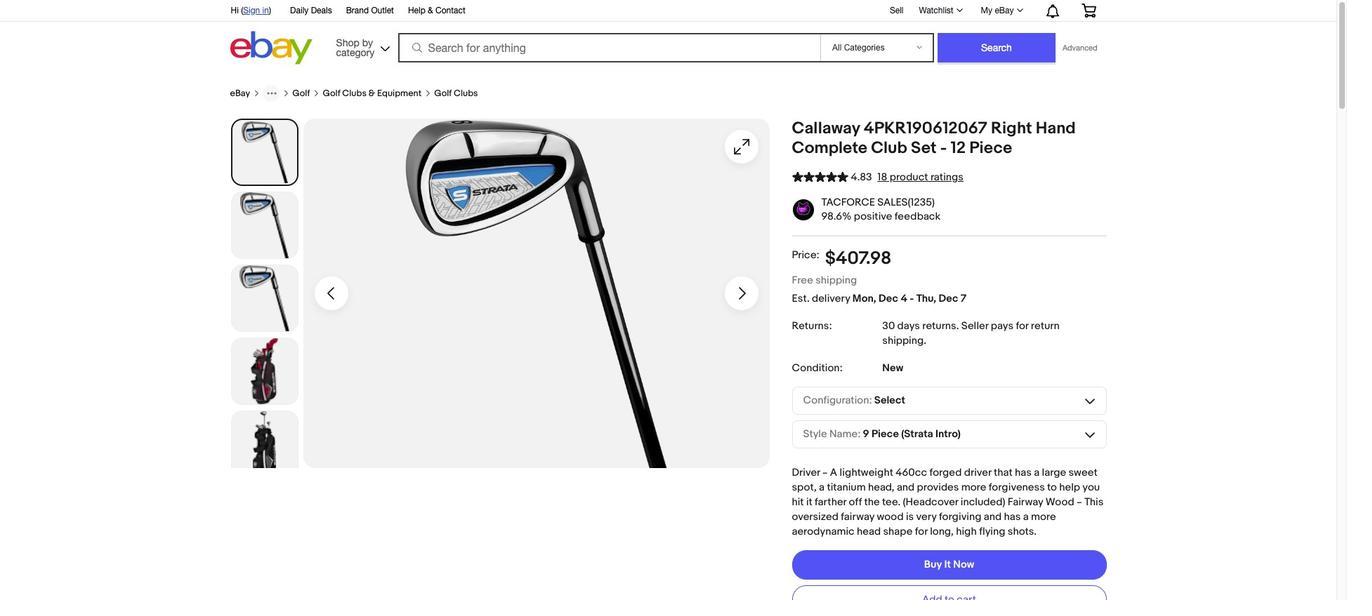 Task type: describe. For each thing, give the bounding box(es) containing it.
days
[[898, 320, 920, 333]]

4.83 out of 5 stars based on 18 product ratings image
[[792, 169, 848, 184]]

help
[[408, 6, 426, 15]]

0 horizontal spatial –
[[823, 466, 828, 480]]

0 horizontal spatial .
[[924, 334, 927, 348]]

delivery
[[812, 292, 851, 305]]

sell
[[890, 5, 904, 15]]

flying
[[980, 525, 1006, 539]]

7
[[961, 292, 967, 305]]

seller pays for return shipping
[[883, 320, 1060, 348]]

hi ( sign in )
[[231, 6, 271, 15]]

driver – a lightweight 460cc forged driver that has a large sweet spot, a titanium head, and provides more forgiveness to help you hit it farther off the tee. (headcover included) fairway wood – this oversized fairway wood is very forgiving and has a more aerodynamic head shape for long, high flying shots.
[[792, 466, 1104, 539]]

feedback
[[895, 210, 941, 223]]

my ebay
[[981, 6, 1014, 15]]

head
[[857, 525, 881, 539]]

golf for golf clubs & equipment
[[323, 88, 340, 99]]

1 horizontal spatial and
[[984, 511, 1002, 524]]

tacforce
[[822, 196, 875, 209]]

right
[[991, 119, 1033, 138]]

9
[[863, 428, 870, 441]]

forgiveness
[[989, 481, 1045, 494]]

golf for golf clubs
[[434, 88, 452, 99]]

12
[[951, 138, 966, 158]]

help & contact link
[[408, 4, 466, 19]]

very
[[917, 511, 937, 524]]

shop by category
[[336, 37, 375, 58]]

by
[[362, 37, 373, 48]]

& inside $407.98 main content
[[369, 88, 375, 99]]

golf for golf
[[292, 88, 310, 99]]

style
[[803, 428, 827, 441]]

0 horizontal spatial more
[[962, 481, 987, 494]]

strata men's complete golf set - picture 10 of 14 image
[[303, 119, 770, 469]]

pays
[[991, 320, 1014, 333]]

category
[[336, 47, 375, 58]]

equipment
[[377, 88, 422, 99]]

1 vertical spatial piece
[[872, 428, 899, 441]]

buy
[[924, 559, 942, 572]]

forged
[[930, 466, 962, 480]]

30
[[883, 320, 895, 333]]

tee.
[[883, 496, 901, 509]]

buy it now
[[924, 559, 975, 572]]

daily deals
[[290, 6, 332, 15]]

0 vertical spatial and
[[897, 481, 915, 494]]

(headcover
[[903, 496, 959, 509]]

clubs for golf clubs & equipment
[[342, 88, 367, 99]]

it
[[945, 559, 951, 572]]

1 horizontal spatial .
[[957, 320, 959, 333]]

shape
[[884, 525, 913, 539]]

tacforce sales(1235) 98.6% positive feedback
[[822, 196, 941, 223]]

hit
[[792, 496, 804, 509]]

sweet
[[1069, 466, 1098, 480]]

mon,
[[853, 292, 877, 305]]

ebay link
[[230, 88, 250, 99]]

for inside driver – a lightweight 460cc forged driver that has a large sweet spot, a titanium head, and provides more forgiveness to help you hit it farther off the tee. (headcover included) fairway wood – this oversized fairway wood is very forgiving and has a more aerodynamic head shape for long, high flying shots.
[[915, 525, 928, 539]]

1 horizontal spatial more
[[1031, 511, 1057, 524]]

off
[[849, 496, 862, 509]]

)
[[269, 6, 271, 15]]

help
[[1060, 481, 1081, 494]]

long,
[[930, 525, 954, 539]]

fairway
[[1008, 496, 1044, 509]]

ratings
[[931, 171, 964, 184]]

tacforcesales 98.6% positive feedback image
[[793, 200, 814, 221]]

free
[[792, 274, 814, 287]]

golf clubs link
[[434, 88, 478, 99]]

returns
[[923, 320, 957, 333]]

configuration: select
[[803, 394, 906, 408]]

style name: 9 piece (strata intro)
[[803, 428, 961, 441]]

4.83
[[851, 171, 872, 184]]

for inside seller pays for return shipping
[[1016, 320, 1029, 333]]

4pkr190612067
[[864, 119, 988, 138]]

brand
[[346, 6, 369, 15]]

& inside account navigation
[[428, 6, 433, 15]]

new
[[883, 362, 904, 375]]

shop by category banner
[[223, 0, 1107, 68]]

0 vertical spatial a
[[1034, 466, 1040, 480]]

(strata
[[902, 428, 934, 441]]

98.6%
[[822, 210, 852, 223]]

intro)
[[936, 428, 961, 441]]

1 dec from the left
[[879, 292, 899, 305]]

picture 11 of 14 image
[[232, 193, 298, 259]]

brand outlet
[[346, 6, 394, 15]]

18
[[878, 171, 888, 184]]

brand outlet link
[[346, 4, 394, 19]]



Task type: vqa. For each thing, say whether or not it's contained in the screenshot.
top 100NAR
no



Task type: locate. For each thing, give the bounding box(es) containing it.
is
[[906, 511, 914, 524]]

for right "pays"
[[1016, 320, 1029, 333]]

returns:
[[792, 320, 832, 333]]

1 vertical spatial ebay
[[230, 88, 250, 99]]

1 horizontal spatial for
[[1016, 320, 1029, 333]]

18 product ratings link
[[878, 171, 964, 184]]

1 horizontal spatial ebay
[[995, 6, 1014, 15]]

has
[[1015, 466, 1032, 480], [1004, 511, 1021, 524]]

large
[[1042, 466, 1067, 480]]

0 horizontal spatial golf
[[292, 88, 310, 99]]

outlet
[[371, 6, 394, 15]]

2 vertical spatial a
[[1024, 511, 1029, 524]]

0 vertical spatial .
[[957, 320, 959, 333]]

2 clubs from the left
[[454, 88, 478, 99]]

1 golf from the left
[[292, 88, 310, 99]]

ebay left golf link
[[230, 88, 250, 99]]

0 horizontal spatial and
[[897, 481, 915, 494]]

a
[[1034, 466, 1040, 480], [819, 481, 825, 494], [1024, 511, 1029, 524]]

condition:
[[792, 362, 843, 375]]

1 vertical spatial has
[[1004, 511, 1021, 524]]

more
[[962, 481, 987, 494], [1031, 511, 1057, 524]]

dec left 4
[[879, 292, 899, 305]]

watchlist link
[[912, 2, 969, 19]]

1 horizontal spatial shipping
[[883, 334, 924, 348]]

golf
[[292, 88, 310, 99], [323, 88, 340, 99], [434, 88, 452, 99]]

lightweight
[[840, 466, 894, 480]]

a up farther
[[819, 481, 825, 494]]

- left the 12 at the top right
[[941, 138, 947, 158]]

1 vertical spatial .
[[924, 334, 927, 348]]

and up flying
[[984, 511, 1002, 524]]

2 horizontal spatial a
[[1034, 466, 1040, 480]]

golf clubs & equipment link
[[323, 88, 422, 99]]

a
[[830, 466, 838, 480]]

0 vertical spatial piece
[[970, 138, 1013, 158]]

– left this
[[1077, 496, 1082, 509]]

- right 4
[[910, 292, 914, 305]]

a left large
[[1034, 466, 1040, 480]]

daily
[[290, 6, 309, 15]]

– left a
[[823, 466, 828, 480]]

1 horizontal spatial -
[[941, 138, 947, 158]]

piece
[[970, 138, 1013, 158], [872, 428, 899, 441]]

Search for anything text field
[[400, 34, 818, 61]]

now
[[954, 559, 975, 572]]

a down fairway
[[1024, 511, 1029, 524]]

piece right 9
[[872, 428, 899, 441]]

None submit
[[938, 33, 1056, 63]]

you
[[1083, 481, 1100, 494]]

the
[[865, 496, 880, 509]]

golf link
[[292, 88, 310, 99]]

4
[[901, 292, 908, 305]]

it
[[807, 496, 813, 509]]

shots.
[[1008, 525, 1037, 539]]

ebay inside $407.98 main content
[[230, 88, 250, 99]]

& left equipment
[[369, 88, 375, 99]]

clubs for golf clubs
[[454, 88, 478, 99]]

picture 14 of 14 image
[[232, 412, 298, 478]]

shipping inside seller pays for return shipping
[[883, 334, 924, 348]]

shop
[[336, 37, 360, 48]]

hand
[[1036, 119, 1076, 138]]

select
[[875, 394, 906, 408]]

sign in link
[[243, 6, 269, 15]]

and down 460cc
[[897, 481, 915, 494]]

price: $407.98 free shipping est. delivery mon, dec 4 - thu, dec 7
[[792, 248, 967, 305]]

- inside price: $407.98 free shipping est. delivery mon, dec 4 - thu, dec 7
[[910, 292, 914, 305]]

1 horizontal spatial a
[[1024, 511, 1029, 524]]

460cc
[[896, 466, 928, 480]]

club
[[871, 138, 908, 158]]

1 vertical spatial -
[[910, 292, 914, 305]]

0 horizontal spatial dec
[[879, 292, 899, 305]]

0 vertical spatial more
[[962, 481, 987, 494]]

piece inside callaway 4pkr190612067 right hand complete club set - 12 piece
[[970, 138, 1013, 158]]

0 vertical spatial -
[[941, 138, 947, 158]]

forgiving
[[939, 511, 982, 524]]

more down the driver
[[962, 481, 987, 494]]

1 horizontal spatial clubs
[[454, 88, 478, 99]]

shipping inside price: $407.98 free shipping est. delivery mon, dec 4 - thu, dec 7
[[816, 274, 857, 287]]

dec
[[879, 292, 899, 305], [939, 292, 959, 305]]

callaway
[[792, 119, 860, 138]]

ebay right my
[[995, 6, 1014, 15]]

shipping up delivery
[[816, 274, 857, 287]]

0 vertical spatial &
[[428, 6, 433, 15]]

that
[[994, 466, 1013, 480]]

1 horizontal spatial –
[[1077, 496, 1082, 509]]

$407.98 main content
[[230, 68, 1107, 601]]

0 vertical spatial shipping
[[816, 274, 857, 287]]

thu,
[[917, 292, 937, 305]]

. left seller
[[957, 320, 959, 333]]

4.83 18 product ratings
[[851, 171, 964, 184]]

golf right golf link
[[323, 88, 340, 99]]

shipping down the days
[[883, 334, 924, 348]]

picture 10 of 14 image
[[232, 120, 297, 185]]

golf clubs
[[434, 88, 478, 99]]

account navigation
[[223, 0, 1107, 22]]

1 vertical spatial &
[[369, 88, 375, 99]]

for down very on the bottom right of the page
[[915, 525, 928, 539]]

fairway
[[841, 511, 875, 524]]

this
[[1085, 496, 1104, 509]]

0 horizontal spatial a
[[819, 481, 825, 494]]

0 horizontal spatial shipping
[[816, 274, 857, 287]]

advanced
[[1063, 44, 1098, 52]]

0 horizontal spatial clubs
[[342, 88, 367, 99]]

configuration:
[[803, 394, 872, 408]]

hi
[[231, 6, 239, 15]]

$407.98
[[826, 248, 892, 270]]

has up forgiveness
[[1015, 466, 1032, 480]]

1 horizontal spatial piece
[[970, 138, 1013, 158]]

0 horizontal spatial &
[[369, 88, 375, 99]]

more down wood
[[1031, 511, 1057, 524]]

1 horizontal spatial dec
[[939, 292, 959, 305]]

golf right ebay link at the left of page
[[292, 88, 310, 99]]

positive
[[854, 210, 893, 223]]

0 vertical spatial for
[[1016, 320, 1029, 333]]

shipping
[[816, 274, 857, 287], [883, 334, 924, 348]]

& right help in the top left of the page
[[428, 6, 433, 15]]

0 horizontal spatial ebay
[[230, 88, 250, 99]]

2 golf from the left
[[323, 88, 340, 99]]

has up shots.
[[1004, 511, 1021, 524]]

driver
[[792, 466, 820, 480]]

none submit inside shop by category banner
[[938, 33, 1056, 63]]

in
[[263, 6, 269, 15]]

piece right the 12 at the top right
[[970, 138, 1013, 158]]

golf clubs & equipment
[[323, 88, 422, 99]]

my ebay link
[[974, 2, 1030, 19]]

my
[[981, 6, 993, 15]]

sales(1235)
[[878, 196, 935, 209]]

shop by category button
[[330, 31, 393, 61]]

- inside callaway 4pkr190612067 right hand complete club set - 12 piece
[[941, 138, 947, 158]]

0 horizontal spatial piece
[[872, 428, 899, 441]]

head,
[[868, 481, 895, 494]]

buy it now link
[[792, 551, 1107, 580]]

wood
[[877, 511, 904, 524]]

dec left 7
[[939, 292, 959, 305]]

2 dec from the left
[[939, 292, 959, 305]]

return
[[1031, 320, 1060, 333]]

1 vertical spatial –
[[1077, 496, 1082, 509]]

advanced link
[[1056, 34, 1105, 62]]

1 vertical spatial and
[[984, 511, 1002, 524]]

daily deals link
[[290, 4, 332, 19]]

help & contact
[[408, 6, 466, 15]]

0 horizontal spatial -
[[910, 292, 914, 305]]

included)
[[961, 496, 1006, 509]]

set
[[911, 138, 937, 158]]

spot,
[[792, 481, 817, 494]]

sign
[[243, 6, 260, 15]]

1 vertical spatial shipping
[[883, 334, 924, 348]]

0 horizontal spatial for
[[915, 525, 928, 539]]

0 vertical spatial ebay
[[995, 6, 1014, 15]]

clubs down the category
[[342, 88, 367, 99]]

1 vertical spatial more
[[1031, 511, 1057, 524]]

1 clubs from the left
[[342, 88, 367, 99]]

30 days returns .
[[883, 320, 962, 333]]

est.
[[792, 292, 810, 305]]

2 horizontal spatial golf
[[434, 88, 452, 99]]

price:
[[792, 249, 820, 262]]

watchlist
[[919, 6, 954, 15]]

1 horizontal spatial golf
[[323, 88, 340, 99]]

to
[[1048, 481, 1057, 494]]

picture 12 of 14 image
[[232, 266, 298, 332]]

clubs right equipment
[[454, 88, 478, 99]]

your shopping cart image
[[1081, 4, 1097, 18]]

golf right equipment
[[434, 88, 452, 99]]

callaway 4pkr190612067 right hand complete club set - 12 piece
[[792, 119, 1076, 158]]

. down 30 days returns .
[[924, 334, 927, 348]]

product
[[890, 171, 929, 184]]

contact
[[436, 6, 466, 15]]

ebay inside my ebay link
[[995, 6, 1014, 15]]

1 vertical spatial for
[[915, 525, 928, 539]]

wood
[[1046, 496, 1075, 509]]

picture 13 of 14 image
[[232, 339, 298, 405]]

seller
[[962, 320, 989, 333]]

1 horizontal spatial &
[[428, 6, 433, 15]]

farther
[[815, 496, 847, 509]]

name:
[[830, 428, 861, 441]]

3 golf from the left
[[434, 88, 452, 99]]

0 vertical spatial has
[[1015, 466, 1032, 480]]

1 vertical spatial a
[[819, 481, 825, 494]]

0 vertical spatial –
[[823, 466, 828, 480]]



